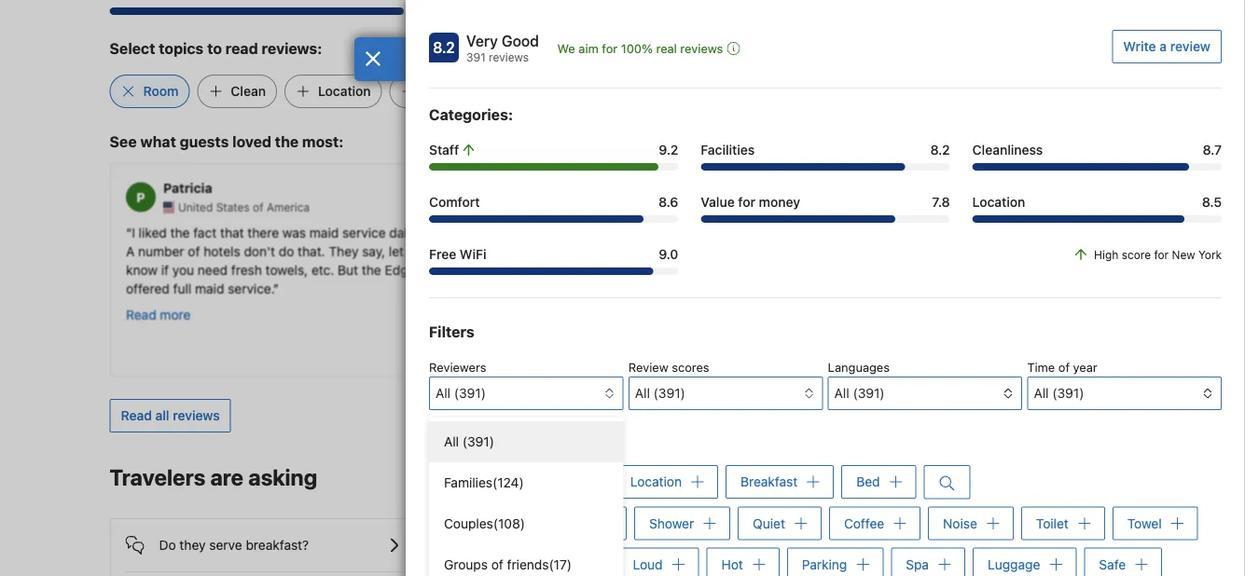 Task type: locate. For each thing, give the bounding box(es) containing it.
" inside " i found it very conveniently located to yankee stadium, the cloisters and many delicious restaurants.
[[472, 224, 478, 240]]

read left all
[[121, 408, 152, 423]]

united up everything
[[872, 200, 906, 213]]

2 united states of america image from the left
[[510, 201, 521, 213]]

for right the aim
[[602, 42, 618, 55]]

1 vertical spatial "
[[273, 280, 279, 296]]

free wifi 9.0 meter up the read
[[110, 7, 437, 15]]

breakfast
[[423, 83, 482, 99], [741, 474, 798, 490]]

they
[[328, 243, 358, 258]]

bed up coffee
[[856, 474, 880, 490]]

0 vertical spatial room
[[143, 83, 179, 99]]

select for select a topic to search reviews:
[[429, 434, 465, 448]]

1 horizontal spatial breakfast
[[741, 474, 798, 490]]

" for i liked the fact that there was maid service daily. a number of hotels don't do that.  they say, let us know if you need fresh towels, etc.  but the edge offered full maid service.
[[125, 224, 131, 240]]

categories:
[[429, 106, 513, 124]]

etc.
[[311, 261, 334, 277]]

aim
[[579, 42, 599, 55]]

parking
[[802, 557, 847, 572]]

0 horizontal spatial we
[[557, 42, 575, 55]]

1 horizontal spatial we
[[1074, 261, 1094, 277]]

1 vertical spatial 8.2
[[930, 142, 950, 158]]

i inside " i found it very conveniently located to yankee stadium, the cloisters and many delicious restaurants.
[[478, 224, 482, 240]]

very down comfort 8.6 'meter'
[[535, 224, 560, 240]]

liked
[[138, 224, 166, 240], [819, 280, 847, 296]]

0 horizontal spatial very
[[535, 224, 560, 240]]

we
[[917, 280, 934, 296]]

edge
[[384, 261, 415, 277]]

i for found
[[478, 224, 482, 240]]

2 horizontal spatial reviews
[[680, 42, 723, 55]]

united states of america image down patricia
[[163, 201, 174, 213]]

8.2 up 7.8
[[930, 142, 950, 158]]

1 horizontal spatial liked
[[819, 280, 847, 296]]

0 horizontal spatial more
[[159, 306, 190, 322]]

states up the that
[[216, 200, 249, 213]]

(391) down time of year
[[1052, 386, 1084, 401]]

1 vertical spatial location
[[972, 194, 1025, 210]]

delicious
[[671, 243, 724, 258]]

(391) down reviewers
[[454, 386, 486, 401]]

1 horizontal spatial maid
[[309, 224, 338, 240]]

reviews: right search
[[565, 434, 612, 448]]

do they serve breakfast?
[[159, 538, 309, 553]]

read more button
[[472, 286, 537, 305], [125, 305, 190, 323]]

the left fact
[[170, 224, 189, 240]]

3 united from the left
[[872, 200, 906, 213]]

" down towels,
[[273, 280, 279, 296]]

more
[[506, 288, 537, 303], [159, 306, 190, 322]]

everything
[[825, 224, 889, 240]]

0 horizontal spatial states
[[216, 200, 249, 213]]

liked inside the " i liked the fact that there was maid service daily. a number of hotels don't do that.  they say, let us know if you need fresh towels, etc.  but the edge offered full maid service.
[[138, 224, 166, 240]]

0 vertical spatial 8.2
[[433, 39, 455, 56]]

reviews
[[680, 42, 723, 55], [489, 50, 529, 63], [173, 408, 220, 423]]

staff
[[1014, 224, 1041, 240]]

0 vertical spatial "
[[543, 261, 549, 277]]

0 horizontal spatial read more button
[[125, 305, 190, 323]]

we left the aim
[[557, 42, 575, 55]]

0 horizontal spatial "
[[273, 280, 279, 296]]

the inside " i found it very conveniently located to yankee stadium, the cloisters and many delicious restaurants.
[[529, 243, 549, 258]]

it right found
[[523, 224, 531, 240]]

1 united from the left
[[178, 200, 212, 213]]

states for that
[[216, 200, 249, 213]]

a right write
[[1160, 39, 1167, 54]]

1 vertical spatial very
[[1046, 243, 1072, 258]]

1 vertical spatial read
[[125, 306, 156, 322]]

luggage
[[988, 557, 1040, 572]]

0 horizontal spatial location
[[318, 83, 371, 99]]

0 horizontal spatial was
[[282, 224, 306, 240]]

0 vertical spatial we
[[557, 42, 575, 55]]

reserved
[[937, 280, 990, 296]]

1 vertical spatial reviews:
[[565, 434, 612, 448]]

more down restaurants. at top
[[506, 288, 537, 303]]

wonderful.
[[920, 224, 984, 240]]

do
[[278, 243, 294, 258]]

all down review
[[635, 386, 650, 401]]

and
[[609, 243, 631, 258], [962, 243, 984, 258], [944, 261, 967, 277]]

1 vertical spatial bed
[[856, 474, 880, 490]]

bathroom
[[444, 516, 503, 531]]

select for select topics to read reviews:
[[110, 39, 155, 57]]

0 vertical spatial read more
[[472, 288, 537, 303]]

2 horizontal spatial location
[[972, 194, 1025, 210]]

of
[[252, 200, 263, 213], [599, 200, 610, 213], [946, 200, 957, 213], [187, 243, 200, 258], [1058, 360, 1070, 374], [491, 557, 503, 573]]

the down say,
[[361, 261, 381, 277]]

read more down offered
[[125, 306, 190, 322]]

1 vertical spatial liked
[[819, 280, 847, 296]]

i left found
[[478, 224, 482, 240]]

all (391) button for review scores
[[628, 377, 823, 410]]

it
[[523, 224, 531, 240], [851, 280, 859, 296], [994, 280, 1001, 296]]

but
[[337, 261, 358, 277]]

1 horizontal spatial i
[[478, 224, 482, 240]]

liked up "number"
[[138, 224, 166, 240]]

more down full
[[159, 306, 190, 322]]

maid down need
[[195, 280, 224, 296]]

united down patricia
[[178, 200, 212, 213]]

3 united states of america from the left
[[872, 200, 1003, 213]]

i up loved
[[880, 299, 884, 314]]

would
[[887, 299, 923, 314]]

of up 'you'
[[187, 243, 200, 258]]

money
[[759, 194, 800, 210]]

free wifi 9.0 meter
[[110, 7, 437, 15], [429, 268, 678, 275]]

0 vertical spatial very
[[535, 224, 560, 240]]

1 horizontal spatial reviews
[[489, 50, 529, 63]]

reviews right all
[[173, 408, 220, 423]]

3 united states of america image from the left
[[857, 201, 868, 213]]

checkin
[[444, 557, 493, 572]]

number
[[138, 243, 184, 258]]

0 vertical spatial breakfast
[[423, 83, 482, 99]]

the down comfort 8.6 'meter'
[[529, 243, 549, 258]]

read
[[225, 39, 258, 57]]

" down value for money 7.8 meter at the right of page
[[819, 224, 825, 240]]

" up a
[[125, 224, 131, 240]]

1 horizontal spatial "
[[543, 261, 549, 277]]

2 horizontal spatial all (391) button
[[1027, 377, 1222, 410]]

room down "topics"
[[143, 83, 179, 99]]

reviews inside button
[[680, 42, 723, 55]]

0 horizontal spatial "
[[125, 224, 131, 240]]

reviews inside very good 391 reviews
[[489, 50, 529, 63]]

maid
[[309, 224, 338, 240], [195, 280, 224, 296]]

reviews: right the read
[[262, 39, 322, 57]]

3 states from the left
[[909, 200, 943, 213]]

" inside the " i liked the fact that there was maid service daily. a number of hotels don't do that.  they say, let us know if you need fresh towels, etc.  but the edge offered full maid service.
[[125, 224, 131, 240]]

"
[[125, 224, 131, 240], [472, 224, 478, 240], [819, 224, 825, 240]]

it right reserved
[[994, 280, 1001, 296]]

time of year
[[1027, 360, 1097, 374]]

maid up that. at the top of page
[[309, 224, 338, 240]]

2 horizontal spatial very
[[1046, 243, 1072, 258]]

read for " i liked the fact that there was maid service daily. a number of hotels don't do that.  they say, let us know if you need fresh towels, etc.  but the edge offered full maid service.
[[125, 306, 156, 322]]

see
[[110, 133, 137, 150]]

states up comfort 8.6 'meter'
[[563, 200, 596, 213]]

2 horizontal spatial united states of america image
[[857, 201, 868, 213]]

i up a
[[131, 224, 135, 240]]

united states of america up wonderful.
[[872, 200, 1003, 213]]

for up this
[[1005, 280, 1022, 296]]

0 horizontal spatial read more
[[125, 306, 190, 322]]

rated very good element
[[466, 30, 539, 52]]

so
[[862, 280, 876, 296]]

1 was from the left
[[282, 224, 306, 240]]

8.5
[[1202, 194, 1222, 210]]

very up informative.
[[1046, 243, 1072, 258]]

say,
[[362, 243, 385, 258]]

very good 391 reviews
[[466, 32, 539, 63]]

0 horizontal spatial reviews
[[173, 408, 220, 423]]

3 " from the left
[[819, 224, 825, 240]]

1 horizontal spatial america
[[613, 200, 656, 213]]

this is a carousel with rotating slides. it displays featured reviews of the property. use the next and previous buttons to navigate. region
[[95, 155, 1150, 384]]

0 horizontal spatial united states of america image
[[163, 201, 174, 213]]

0 vertical spatial more
[[506, 288, 537, 303]]

all (391) for time of year
[[1034, 386, 1084, 401]]

review categories element
[[429, 104, 513, 126]]

value
[[701, 194, 735, 210]]

1 vertical spatial breakfast
[[741, 474, 798, 490]]

2 " from the left
[[472, 224, 478, 240]]

patricia
[[163, 180, 212, 195]]

all (391) button down "scores"
[[628, 377, 823, 410]]

and down conveniently
[[609, 243, 631, 258]]

we inside "" everything was wonderful. the staff was amazing. luis, dominic and eric were very helpful, professional and very informative. we liked it so much we reserved it for thanksgiving weekend. i would recommend this hotel to anyone. loved it."
[[1074, 261, 1094, 277]]

to down the 'thanksgiving'
[[1061, 299, 1073, 314]]

2 all (391) button from the left
[[828, 377, 1022, 410]]

to inside " i found it very conveniently located to yankee stadium, the cloisters and many delicious restaurants.
[[692, 224, 704, 240]]

a left topic
[[468, 434, 475, 448]]

read more button down offered
[[125, 305, 190, 323]]

i for liked
[[131, 224, 135, 240]]

0 horizontal spatial reviews:
[[262, 39, 322, 57]]

daily.
[[389, 224, 420, 240]]

america up the on the top
[[960, 200, 1003, 213]]

for left the new
[[1154, 248, 1169, 261]]

1 horizontal spatial united states of america image
[[510, 201, 521, 213]]

towel
[[1127, 516, 1162, 531]]

all left topic
[[444, 434, 459, 450]]

(391) inside dropdown button
[[454, 386, 486, 401]]

all (391) down languages
[[834, 386, 885, 401]]

read down offered
[[125, 306, 156, 322]]

2 states from the left
[[563, 200, 596, 213]]

1 horizontal spatial united states of america
[[525, 200, 656, 213]]

read for " i found it very conveniently located to yankee stadium, the cloisters and many delicious restaurants.
[[472, 288, 503, 303]]

all down time
[[1034, 386, 1049, 401]]

1 horizontal spatial was
[[893, 224, 916, 240]]

was up do
[[282, 224, 306, 240]]

filter reviews region
[[429, 321, 1222, 576]]

breakfast?
[[246, 538, 309, 553]]

comfort
[[429, 194, 480, 210]]

1 " from the left
[[125, 224, 131, 240]]

know
[[125, 261, 157, 277]]

read down restaurants. at top
[[472, 288, 503, 303]]

2 vertical spatial very
[[970, 261, 996, 277]]

free
[[429, 247, 456, 262]]

0 vertical spatial liked
[[138, 224, 166, 240]]

a inside "button"
[[1160, 39, 1167, 54]]

topics
[[159, 39, 204, 57]]

of up there on the top left of the page
[[252, 200, 263, 213]]

united states of america image up everything
[[857, 201, 868, 213]]

cleanliness 8.7 meter
[[972, 163, 1222, 171]]

2 horizontal spatial i
[[880, 299, 884, 314]]

conveniently
[[564, 224, 640, 240]]

was up the luis,
[[893, 224, 916, 240]]

reviews:
[[262, 39, 322, 57], [565, 434, 612, 448]]

read more down restaurants. at top
[[472, 288, 537, 303]]

for inside button
[[602, 42, 618, 55]]

all (391) inside dropdown button
[[436, 386, 486, 401]]

write
[[1123, 39, 1156, 54]]

very inside " i found it very conveniently located to yankee stadium, the cloisters and many delicious restaurants.
[[535, 224, 560, 240]]

1 states from the left
[[216, 200, 249, 213]]

united states of america image
[[163, 201, 174, 213], [510, 201, 521, 213], [857, 201, 868, 213]]

united up comfort 8.6 'meter'
[[525, 200, 559, 213]]

united states of america up conveniently
[[525, 200, 656, 213]]

2 horizontal spatial united states of america
[[872, 200, 1003, 213]]

1 united states of america from the left
[[178, 200, 309, 213]]

hot
[[721, 557, 743, 572]]

1 horizontal spatial read more button
[[472, 286, 537, 305]]

united for very
[[525, 200, 559, 213]]

0 horizontal spatial it
[[523, 224, 531, 240]]

(391)
[[454, 386, 486, 401], [653, 386, 685, 401], [853, 386, 885, 401], [1052, 386, 1084, 401], [462, 434, 494, 450]]

" up wifi in the top of the page
[[472, 224, 478, 240]]

0 horizontal spatial liked
[[138, 224, 166, 240]]

2 vertical spatial read
[[121, 408, 152, 423]]

if
[[161, 261, 168, 277]]

1 horizontal spatial "
[[472, 224, 478, 240]]

1 horizontal spatial location
[[630, 474, 682, 490]]

1 vertical spatial more
[[159, 306, 190, 322]]

groups
[[444, 557, 488, 573]]

review
[[1170, 39, 1211, 54]]

1 horizontal spatial a
[[1160, 39, 1167, 54]]

united states of america
[[178, 200, 309, 213], [525, 200, 656, 213], [872, 200, 1003, 213]]

to up delicious
[[692, 224, 704, 240]]

i inside "" everything was wonderful. the staff was amazing. luis, dominic and eric were very helpful, professional and very informative. we liked it so much we reserved it for thanksgiving weekend. i would recommend this hotel to anyone. loved it."
[[880, 299, 884, 314]]

2 united states of america from the left
[[525, 200, 656, 213]]

0 horizontal spatial i
[[131, 224, 135, 240]]

0 vertical spatial select
[[110, 39, 155, 57]]

" inside "" everything was wonderful. the staff was amazing. luis, dominic and eric were very helpful, professional and very informative. we liked it so much we reserved it for thanksgiving weekend. i would recommend this hotel to anyone. loved it."
[[819, 224, 825, 240]]

0 horizontal spatial america
[[266, 200, 309, 213]]

united states of america image up found
[[510, 201, 521, 213]]

" for i found it very conveniently located to yankee stadium, the cloisters and many delicious restaurants.
[[472, 224, 478, 240]]

united states of america for that
[[178, 200, 309, 213]]

fact
[[193, 224, 216, 240]]

reviewers
[[429, 360, 486, 374]]

(391) down languages
[[853, 386, 885, 401]]

p
[[136, 189, 145, 204]]

2 horizontal spatial was
[[1045, 224, 1069, 240]]

very down eric
[[970, 261, 996, 277]]

1 vertical spatial select
[[429, 434, 465, 448]]

1 horizontal spatial more
[[506, 288, 537, 303]]

states up wonderful.
[[909, 200, 943, 213]]

shower
[[649, 516, 694, 531]]

1 vertical spatial a
[[468, 434, 475, 448]]

0 vertical spatial read
[[472, 288, 503, 303]]

" for don't
[[273, 280, 279, 296]]

clean
[[231, 83, 266, 99]]

2 america from the left
[[613, 200, 656, 213]]

1 horizontal spatial 8.2
[[930, 142, 950, 158]]

1 horizontal spatial select
[[429, 434, 465, 448]]

1 america from the left
[[266, 200, 309, 213]]

breakfast up review categories element
[[423, 83, 482, 99]]

(391) down review scores
[[653, 386, 685, 401]]

all (391) button for languages
[[828, 377, 1022, 410]]

i inside the " i liked the fact that there was maid service daily. a number of hotels don't do that.  they say, let us know if you need fresh towels, etc.  but the edge offered full maid service.
[[131, 224, 135, 240]]

location up "shower"
[[630, 474, 682, 490]]

" down comfort 8.6 'meter'
[[543, 261, 549, 277]]

america up there on the top left of the page
[[266, 200, 309, 213]]

we up the 'thanksgiving'
[[1074, 261, 1094, 277]]

all
[[436, 386, 451, 401], [635, 386, 650, 401], [834, 386, 849, 401], [1034, 386, 1049, 401], [444, 434, 459, 450]]

1 vertical spatial read more
[[125, 306, 190, 322]]

we aim for 100% real reviews button
[[557, 39, 740, 58]]

all for review scores
[[635, 386, 650, 401]]

2 horizontal spatial united
[[872, 200, 906, 213]]

many
[[635, 243, 667, 258]]

read more for " i liked the fact that there was maid service daily. a number of hotels don't do that.  they say, let us know if you need fresh towels, etc.  but the edge offered full maid service.
[[125, 306, 190, 322]]

location down "close" icon
[[318, 83, 371, 99]]

of inside the " i liked the fact that there was maid service daily. a number of hotels don't do that.  they say, let us know if you need fresh towels, etc.  but the edge offered full maid service.
[[187, 243, 200, 258]]

all inside dropdown button
[[436, 386, 451, 401]]

2 horizontal spatial "
[[819, 224, 825, 240]]

it left so
[[851, 280, 859, 296]]

all down reviewers
[[436, 386, 451, 401]]

all down languages
[[834, 386, 849, 401]]

reviews right real at the top right
[[680, 42, 723, 55]]

1 all (391) button from the left
[[628, 377, 823, 410]]

was right staff
[[1045, 224, 1069, 240]]

write a review button
[[1112, 30, 1222, 63]]

room up couples
[[444, 474, 479, 490]]

recommend
[[926, 299, 998, 314]]

2 horizontal spatial states
[[909, 200, 943, 213]]

breakfast up quiet
[[741, 474, 798, 490]]

location up the on the top
[[972, 194, 1025, 210]]

0 horizontal spatial united
[[178, 200, 212, 213]]

more for " i liked the fact that there was maid service daily. a number of hotels don't do that.  they say, let us know if you need fresh towels, etc.  but the edge offered full maid service.
[[159, 306, 190, 322]]

bus
[[551, 557, 574, 572]]

facilities 8.2 meter
[[701, 163, 950, 171]]

all (391) down reviewers
[[436, 386, 486, 401]]

0 horizontal spatial 8.2
[[433, 39, 455, 56]]

0 horizontal spatial bed
[[534, 83, 558, 99]]

0 horizontal spatial united states of america
[[178, 200, 309, 213]]

1 horizontal spatial states
[[563, 200, 596, 213]]

0 horizontal spatial all (391) button
[[628, 377, 823, 410]]

reviews down good at top
[[489, 50, 529, 63]]

spa
[[906, 557, 929, 572]]

united states of america up the that
[[178, 200, 309, 213]]

all (391) button
[[628, 377, 823, 410], [828, 377, 1022, 410], [1027, 377, 1222, 410]]

united
[[178, 200, 212, 213], [525, 200, 559, 213], [872, 200, 906, 213]]

2 united from the left
[[525, 200, 559, 213]]

all (391) down time of year
[[1034, 386, 1084, 401]]

bed down good at top
[[534, 83, 558, 99]]

all (391) button down year
[[1027, 377, 1222, 410]]

guests
[[180, 133, 229, 150]]

and left eric
[[962, 243, 984, 258]]

3 all (391) button from the left
[[1027, 377, 1222, 410]]

liked down helpful,
[[819, 280, 847, 296]]

states
[[216, 200, 249, 213], [563, 200, 596, 213], [909, 200, 943, 213]]

location 8.5 meter
[[972, 215, 1222, 223]]

1 horizontal spatial read more
[[472, 288, 537, 303]]

0 vertical spatial a
[[1160, 39, 1167, 54]]

select left topic
[[429, 434, 465, 448]]

america
[[266, 200, 309, 213], [613, 200, 656, 213], [960, 200, 1003, 213]]

3 was from the left
[[1045, 224, 1069, 240]]

0 horizontal spatial a
[[468, 434, 475, 448]]

1 united states of america image from the left
[[163, 201, 174, 213]]

1 horizontal spatial all (391) button
[[828, 377, 1022, 410]]

2 horizontal spatial america
[[960, 200, 1003, 213]]

families
[[444, 475, 492, 491]]

for inside "" everything was wonderful. the staff was amazing. luis, dominic and eric were very helpful, professional and very informative. we liked it so much we reserved it for thanksgiving weekend. i would recommend this hotel to anyone. loved it."
[[1005, 280, 1022, 296]]

all (391) button down "it."
[[828, 377, 1022, 410]]

value for money
[[701, 194, 800, 210]]

1 horizontal spatial united
[[525, 200, 559, 213]]

read inside the read all reviews "button"
[[121, 408, 152, 423]]

read more button down restaurants. at top
[[472, 286, 537, 305]]



Task type: vqa. For each thing, say whether or not it's contained in the screenshot.
informative.
yes



Task type: describe. For each thing, give the bounding box(es) containing it.
real
[[656, 42, 677, 55]]

2 vertical spatial location
[[630, 474, 682, 490]]

all (391) for reviewers
[[436, 386, 486, 401]]

do they serve breakfast? button
[[125, 519, 421, 557]]

travelers
[[110, 464, 206, 490]]

2 horizontal spatial it
[[994, 280, 1001, 296]]

0 horizontal spatial breakfast
[[423, 83, 482, 99]]

it.
[[910, 317, 919, 333]]

america for there
[[266, 200, 309, 213]]

good
[[502, 32, 539, 50]]

1 vertical spatial room
[[444, 474, 479, 490]]

united states of america for conveniently
[[525, 200, 656, 213]]

coffee
[[844, 516, 884, 531]]

informative.
[[1000, 261, 1071, 277]]

cleanliness
[[972, 142, 1043, 158]]

write a review
[[1123, 39, 1211, 54]]

new
[[1172, 248, 1195, 261]]

service.
[[227, 280, 273, 296]]

families (124)
[[444, 475, 524, 491]]

8.2 inside the "scored 8.2" element
[[433, 39, 455, 56]]

0 vertical spatial reviews:
[[262, 39, 322, 57]]

that
[[220, 224, 243, 240]]

a for review
[[1160, 39, 1167, 54]]

professional
[[868, 261, 941, 277]]

and inside " i found it very conveniently located to yankee stadium, the cloisters and many delicious restaurants.
[[609, 243, 631, 258]]

0 vertical spatial maid
[[309, 224, 338, 240]]

yankee
[[707, 224, 751, 240]]

weekend.
[[819, 299, 877, 314]]

read more for " i found it very conveniently located to yankee stadium, the cloisters and many delicious restaurants.
[[472, 288, 537, 303]]

groups of friends (17)
[[444, 557, 572, 573]]

offered
[[125, 280, 169, 296]]

loved
[[870, 317, 906, 333]]

towels,
[[265, 261, 307, 277]]

amazing.
[[819, 243, 874, 258]]

high score for new york
[[1094, 248, 1222, 261]]

(391) for reviewers
[[454, 386, 486, 401]]

it inside " i found it very conveniently located to yankee stadium, the cloisters and many delicious restaurants.
[[523, 224, 531, 240]]

and up reserved
[[944, 261, 967, 277]]

1 horizontal spatial very
[[970, 261, 996, 277]]

of left year
[[1058, 360, 1070, 374]]

1 vertical spatial maid
[[195, 280, 224, 296]]

america for located
[[613, 200, 656, 213]]

eric
[[987, 243, 1010, 258]]

time
[[1027, 360, 1055, 374]]

friends
[[507, 557, 549, 573]]

free wifi
[[429, 247, 486, 262]]

let
[[388, 243, 403, 258]]

select a topic to search reviews:
[[429, 434, 612, 448]]

this
[[1002, 299, 1024, 314]]

0 vertical spatial bed
[[534, 83, 558, 99]]

all for languages
[[834, 386, 849, 401]]

0 vertical spatial free wifi 9.0 meter
[[110, 7, 437, 15]]

united for fact
[[178, 200, 212, 213]]

staff 9.2 meter
[[429, 163, 678, 171]]

liked inside "" everything was wonderful. the staff was amazing. luis, dominic and eric were very helpful, professional and very informative. we liked it so much we reserved it for thanksgiving weekend. i would recommend this hotel to anyone. loved it."
[[819, 280, 847, 296]]

located
[[644, 224, 688, 240]]

you
[[172, 261, 194, 277]]

read all reviews button
[[110, 399, 231, 433]]

what
[[140, 133, 176, 150]]

8.7
[[1203, 142, 1222, 158]]

to right topic
[[509, 434, 521, 448]]

helpful,
[[819, 261, 864, 277]]

that.
[[297, 243, 325, 258]]

" i liked the fact that there was maid service daily. a number of hotels don't do that.  they say, let us know if you need fresh towels, etc.  but the edge offered full maid service.
[[125, 224, 421, 296]]

were
[[1014, 243, 1043, 258]]

1 horizontal spatial bed
[[856, 474, 880, 490]]

don't
[[243, 243, 275, 258]]

read more button for i found it very conveniently located to yankee stadium, the cloisters and many delicious restaurants.
[[472, 286, 537, 305]]

all (391) for languages
[[834, 386, 885, 401]]

facilities
[[701, 142, 755, 158]]

all for time of year
[[1034, 386, 1049, 401]]

" i found it very conveniently located to yankee stadium, the cloisters and many delicious restaurants.
[[472, 224, 751, 277]]

value for money 7.8 meter
[[701, 215, 950, 223]]

scores
[[672, 360, 709, 374]]

1 horizontal spatial reviews:
[[565, 434, 612, 448]]

noise
[[943, 516, 977, 531]]

couples
[[444, 516, 493, 532]]

(17)
[[549, 557, 572, 573]]

(391) up 'families (124)'
[[462, 434, 494, 450]]

review
[[628, 360, 668, 374]]

" for restaurants.
[[543, 261, 549, 277]]

all for reviewers
[[436, 386, 451, 401]]

restaurants.
[[472, 261, 543, 277]]

was inside the " i liked the fact that there was maid service daily. a number of hotels don't do that.  they say, let us know if you need fresh towels, etc.  but the edge offered full maid service.
[[282, 224, 306, 240]]

of left friends on the bottom left of page
[[491, 557, 503, 573]]

to left the read
[[207, 39, 222, 57]]

(391) for time of year
[[1052, 386, 1084, 401]]

stadium,
[[472, 243, 526, 258]]

reviews inside "button"
[[173, 408, 220, 423]]

safe
[[1099, 557, 1126, 572]]

states for conveniently
[[563, 200, 596, 213]]

dominic
[[909, 243, 958, 258]]

391
[[466, 50, 486, 63]]

more for " i found it very conveniently located to yankee stadium, the cloisters and many delicious restaurants.
[[506, 288, 537, 303]]

most:
[[302, 133, 344, 150]]

1 horizontal spatial it
[[851, 280, 859, 296]]

very
[[466, 32, 498, 50]]

read all reviews
[[121, 408, 220, 423]]

thanksgiving
[[1025, 280, 1105, 296]]

" everything was wonderful. the staff was amazing. luis, dominic and eric were very helpful, professional and very informative. we liked it so much we reserved it for thanksgiving weekend. i would recommend this hotel to anyone. loved it.
[[819, 224, 1105, 333]]

comfort 8.6 meter
[[429, 215, 678, 223]]

loved
[[232, 133, 271, 150]]

toilet
[[1036, 516, 1069, 531]]

there
[[247, 224, 278, 240]]

2 was from the left
[[893, 224, 916, 240]]

united states of america image for found
[[510, 201, 521, 213]]

scored 8.2 element
[[429, 33, 459, 62]]

(391) for review scores
[[653, 386, 685, 401]]

a for topic
[[468, 434, 475, 448]]

luis,
[[877, 243, 905, 258]]

all (391) for review scores
[[635, 386, 685, 401]]

the right loved at the left
[[275, 133, 299, 150]]

0 horizontal spatial room
[[143, 83, 179, 99]]

asking
[[248, 464, 317, 490]]

of up conveniently
[[599, 200, 610, 213]]

(124)
[[492, 475, 524, 491]]

found
[[485, 224, 520, 240]]

united states of america image for liked
[[163, 201, 174, 213]]

for right value
[[738, 194, 755, 210]]

0 vertical spatial location
[[318, 83, 371, 99]]

search
[[524, 434, 562, 448]]

all (391) button
[[429, 377, 623, 410]]

they
[[179, 538, 206, 553]]

filters
[[429, 323, 474, 341]]

are
[[210, 464, 244, 490]]

all (391) button for time of year
[[1027, 377, 1222, 410]]

(391) for languages
[[853, 386, 885, 401]]

year
[[1073, 360, 1097, 374]]

travelers are asking
[[110, 464, 317, 490]]

3 america from the left
[[960, 200, 1003, 213]]

full
[[173, 280, 191, 296]]

languages
[[828, 360, 890, 374]]

all (391) link
[[429, 422, 623, 463]]

need
[[197, 261, 227, 277]]

all (391) up families
[[444, 434, 494, 450]]

1 vertical spatial free wifi 9.0 meter
[[429, 268, 678, 275]]

to inside "" everything was wonderful. the staff was amazing. luis, dominic and eric were very helpful, professional and very informative. we liked it so much we reserved it for thanksgiving weekend. i would recommend this hotel to anyone. loved it."
[[1061, 299, 1073, 314]]

we inside button
[[557, 42, 575, 55]]

of up wonderful.
[[946, 200, 957, 213]]

read more button for i liked the fact that there was maid service daily. a number of hotels don't do that.  they say, let us know if you need fresh towels, etc.  but the edge offered full maid service.
[[125, 305, 190, 323]]

8.6
[[659, 194, 678, 210]]

all
[[155, 408, 169, 423]]

9.2
[[659, 142, 678, 158]]

close image
[[365, 51, 381, 66]]



